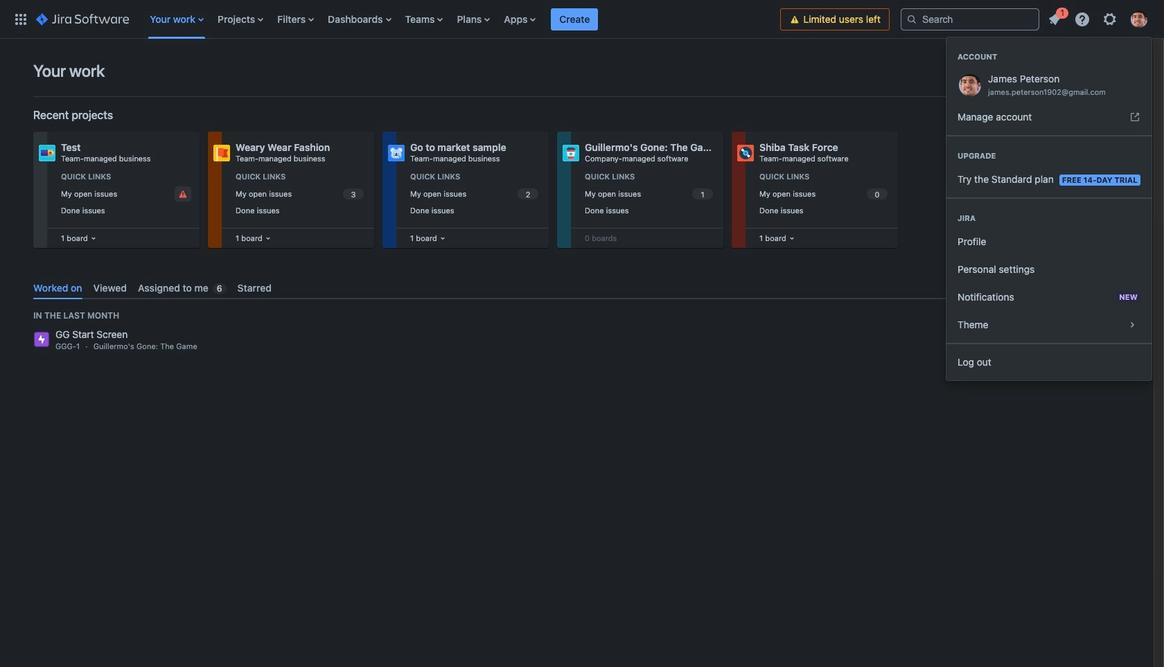 Task type: locate. For each thing, give the bounding box(es) containing it.
help image
[[1074, 11, 1091, 27]]

1 horizontal spatial board image
[[787, 233, 798, 244]]

list item
[[551, 0, 599, 38], [1042, 5, 1069, 30]]

board image
[[88, 233, 99, 244], [263, 233, 274, 244]]

None search field
[[901, 8, 1040, 30]]

1 group from the top
[[947, 37, 1152, 135]]

notifications image
[[1047, 11, 1063, 27]]

primary element
[[8, 0, 781, 38]]

banner
[[0, 0, 1164, 381]]

tab list
[[28, 277, 1121, 300]]

1 horizontal spatial list item
[[1042, 5, 1069, 30]]

heading
[[947, 51, 1152, 62], [947, 150, 1152, 162], [947, 213, 1152, 224]]

0 vertical spatial heading
[[947, 51, 1152, 62]]

your profile and settings image
[[1131, 11, 1148, 27]]

board image
[[437, 233, 448, 244], [787, 233, 798, 244]]

2 board image from the left
[[263, 233, 274, 244]]

0 horizontal spatial board image
[[437, 233, 448, 244]]

0 horizontal spatial board image
[[88, 233, 99, 244]]

settings image
[[1102, 11, 1119, 27]]

2 board image from the left
[[787, 233, 798, 244]]

appswitcher icon image
[[12, 11, 29, 27]]

Search field
[[901, 8, 1040, 30]]

jira software image
[[36, 11, 129, 27], [36, 11, 129, 27]]

1 board image from the left
[[437, 233, 448, 244]]

list
[[143, 0, 781, 38], [947, 5, 1156, 381]]

1 horizontal spatial board image
[[263, 233, 274, 244]]

3 heading from the top
[[947, 213, 1152, 224]]

2 vertical spatial heading
[[947, 213, 1152, 224]]

1 vertical spatial heading
[[947, 150, 1152, 162]]

group
[[947, 37, 1152, 135], [947, 135, 1152, 198]]

2 group from the top
[[947, 135, 1152, 198]]



Task type: describe. For each thing, give the bounding box(es) containing it.
1 horizontal spatial list
[[947, 5, 1156, 381]]

0 horizontal spatial list item
[[551, 0, 599, 38]]

search image
[[907, 14, 918, 25]]

0 horizontal spatial list
[[143, 0, 781, 38]]

1 board image from the left
[[88, 233, 99, 244]]

1 heading from the top
[[947, 51, 1152, 62]]

2 heading from the top
[[947, 150, 1152, 162]]

list item inside list
[[1042, 5, 1069, 30]]



Task type: vqa. For each thing, say whether or not it's contained in the screenshot.
YOUR in Here, you can add statuses, which appear as drop zones for the cards on your project's board. You can create pathways between statuses called transitions, and automate repetitive actions using rules.
no



